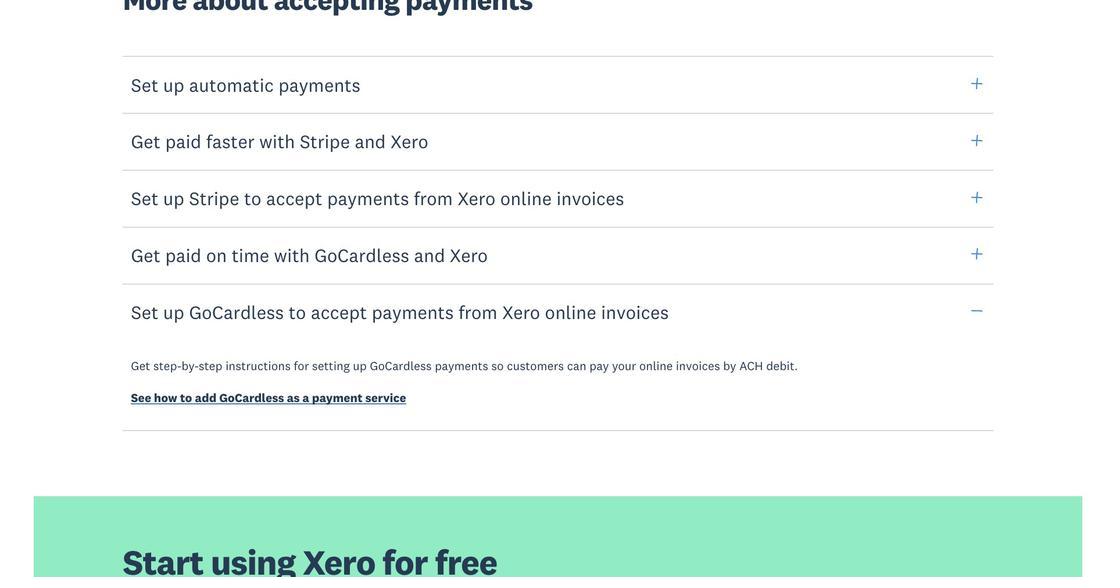 Task type: vqa. For each thing, say whether or not it's contained in the screenshot.
Set for Set up automatic payments
yes



Task type: locate. For each thing, give the bounding box(es) containing it.
up for stripe
[[163, 187, 184, 210]]

xero for set up stripe to accept payments from xero online invoices
[[458, 187, 496, 210]]

1 vertical spatial online
[[545, 301, 597, 324]]

0 vertical spatial invoices
[[557, 187, 624, 210]]

1 vertical spatial accept
[[311, 301, 367, 324]]

set up gocardless to accept payments from xero online invoices element
[[112, 342, 1005, 432]]

gocardless
[[315, 244, 409, 267], [189, 301, 284, 324], [370, 358, 432, 374], [219, 390, 284, 406]]

and inside 'dropdown button'
[[355, 130, 386, 153]]

3 set from the top
[[131, 301, 158, 324]]

paid left on
[[165, 244, 201, 267]]

set
[[131, 73, 158, 96], [131, 187, 158, 210], [131, 301, 158, 324]]

0 vertical spatial get
[[131, 130, 161, 153]]

accept
[[266, 187, 322, 210], [311, 301, 367, 324]]

2 vertical spatial invoices
[[676, 358, 720, 374]]

0 horizontal spatial and
[[355, 130, 386, 153]]

get paid faster with stripe and xero button
[[123, 112, 994, 171]]

to inside dropdown button
[[289, 301, 306, 324]]

from inside dropdown button
[[459, 301, 498, 324]]

0 vertical spatial from
[[414, 187, 453, 210]]

accept inside set up gocardless to accept payments from xero online invoices dropdown button
[[311, 301, 367, 324]]

2 vertical spatial online
[[639, 358, 673, 374]]

service
[[365, 390, 406, 406]]

up inside dropdown button
[[163, 187, 184, 210]]

time
[[232, 244, 269, 267]]

see how to add gocardless as a payment service
[[131, 390, 406, 406]]

see how to add gocardless as a payment service link
[[131, 390, 406, 409]]

invoices inside dropdown button
[[601, 301, 669, 324]]

2 vertical spatial set
[[131, 301, 158, 324]]

by
[[723, 358, 737, 374]]

1 paid from the top
[[165, 130, 201, 153]]

get step-by-step instructions for setting up gocardless payments so customers can pay your online invoices by ach debit.
[[131, 358, 798, 374]]

online
[[500, 187, 552, 210], [545, 301, 597, 324], [639, 358, 673, 374]]

get inside the get paid on time with gocardless and xero dropdown button
[[131, 244, 161, 267]]

2 vertical spatial to
[[180, 390, 192, 406]]

online inside dropdown button
[[545, 301, 597, 324]]

set up stripe to accept payments from xero online invoices button
[[123, 169, 994, 228]]

xero for set up gocardless to accept payments from xero online invoices
[[502, 301, 540, 324]]

paid for faster
[[165, 130, 201, 153]]

1 vertical spatial and
[[414, 244, 445, 267]]

0 vertical spatial online
[[500, 187, 552, 210]]

see
[[131, 390, 151, 406]]

automatic
[[189, 73, 274, 96]]

and
[[355, 130, 386, 153], [414, 244, 445, 267]]

to left the add
[[180, 390, 192, 406]]

online for set up stripe to accept payments from xero online invoices
[[500, 187, 552, 210]]

1 horizontal spatial and
[[414, 244, 445, 267]]

with
[[259, 130, 295, 153], [274, 244, 310, 267]]

with right time on the top of the page
[[274, 244, 310, 267]]

1 vertical spatial from
[[459, 301, 498, 324]]

0 vertical spatial accept
[[266, 187, 322, 210]]

with right faster
[[259, 130, 295, 153]]

xero
[[391, 130, 429, 153], [458, 187, 496, 210], [450, 244, 488, 267], [502, 301, 540, 324]]

get for get paid on time with gocardless and xero
[[131, 244, 161, 267]]

paid
[[165, 130, 201, 153], [165, 244, 201, 267]]

3 get from the top
[[131, 358, 150, 374]]

1 horizontal spatial stripe
[[300, 130, 350, 153]]

xero inside dropdown button
[[458, 187, 496, 210]]

1 get from the top
[[131, 130, 161, 153]]

0 horizontal spatial stripe
[[189, 187, 239, 210]]

payments
[[278, 73, 361, 96], [327, 187, 409, 210], [372, 301, 454, 324], [435, 358, 488, 374]]

1 vertical spatial paid
[[165, 244, 201, 267]]

1 horizontal spatial from
[[459, 301, 498, 324]]

stripe inside dropdown button
[[189, 187, 239, 210]]

set up gocardless to accept payments from xero online invoices
[[131, 301, 669, 324]]

1 vertical spatial invoices
[[601, 301, 669, 324]]

invoices
[[557, 187, 624, 210], [601, 301, 669, 324], [676, 358, 720, 374]]

instructions
[[226, 358, 291, 374]]

0 vertical spatial paid
[[165, 130, 201, 153]]

from inside dropdown button
[[414, 187, 453, 210]]

get inside the get paid faster with stripe and xero 'dropdown button'
[[131, 130, 161, 153]]

paid left faster
[[165, 130, 201, 153]]

payments inside dropdown button
[[327, 187, 409, 210]]

get
[[131, 130, 161, 153], [131, 244, 161, 267], [131, 358, 150, 374]]

1 vertical spatial set
[[131, 187, 158, 210]]

2 set from the top
[[131, 187, 158, 210]]

0 vertical spatial stripe
[[300, 130, 350, 153]]

to up time on the top of the page
[[244, 187, 262, 210]]

get paid on time with gocardless and xero button
[[123, 226, 994, 285]]

0 horizontal spatial from
[[414, 187, 453, 210]]

up
[[163, 73, 184, 96], [163, 187, 184, 210], [163, 301, 184, 324], [353, 358, 367, 374]]

invoices inside dropdown button
[[557, 187, 624, 210]]

accept inside set up stripe to accept payments from xero online invoices dropdown button
[[266, 187, 322, 210]]

a
[[303, 390, 309, 406]]

to up the for
[[289, 301, 306, 324]]

0 vertical spatial to
[[244, 187, 262, 210]]

2 horizontal spatial to
[[289, 301, 306, 324]]

set inside dropdown button
[[131, 187, 158, 210]]

1 vertical spatial stripe
[[189, 187, 239, 210]]

0 vertical spatial with
[[259, 130, 295, 153]]

1 horizontal spatial to
[[244, 187, 262, 210]]

1 vertical spatial get
[[131, 244, 161, 267]]

to
[[244, 187, 262, 210], [289, 301, 306, 324], [180, 390, 192, 406]]

1 vertical spatial with
[[274, 244, 310, 267]]

to for gocardless
[[289, 301, 306, 324]]

paid inside 'dropdown button'
[[165, 130, 201, 153]]

1 set from the top
[[131, 73, 158, 96]]

set for set up gocardless to accept payments from xero online invoices
[[131, 301, 158, 324]]

0 vertical spatial set
[[131, 73, 158, 96]]

online inside dropdown button
[[500, 187, 552, 210]]

2 paid from the top
[[165, 244, 201, 267]]

2 get from the top
[[131, 244, 161, 267]]

0 vertical spatial and
[[355, 130, 386, 153]]

paid inside dropdown button
[[165, 244, 201, 267]]

2 vertical spatial get
[[131, 358, 150, 374]]

0 horizontal spatial to
[[180, 390, 192, 406]]

to inside dropdown button
[[244, 187, 262, 210]]

get inside set up gocardless to accept payments from xero online invoices element
[[131, 358, 150, 374]]

from
[[414, 187, 453, 210], [459, 301, 498, 324]]

add
[[195, 390, 217, 406]]

1 vertical spatial to
[[289, 301, 306, 324]]

stripe
[[300, 130, 350, 153], [189, 187, 239, 210]]

for
[[294, 358, 309, 374]]

debit.
[[766, 358, 798, 374]]



Task type: describe. For each thing, give the bounding box(es) containing it.
from for set up gocardless to accept payments from xero online invoices
[[459, 301, 498, 324]]

to for stripe
[[244, 187, 262, 210]]

get for get step-by-step instructions for setting up gocardless payments so customers can pay your online invoices by ach debit.
[[131, 358, 150, 374]]

and inside dropdown button
[[414, 244, 445, 267]]

ach
[[740, 358, 763, 374]]

set up automatic payments
[[131, 73, 361, 96]]

invoices for set up stripe to accept payments from xero online invoices
[[557, 187, 624, 210]]

xero for get paid on time with gocardless and xero
[[450, 244, 488, 267]]

paid for on
[[165, 244, 201, 267]]

from for set up stripe to accept payments from xero online invoices
[[414, 187, 453, 210]]

online for set up gocardless to accept payments from xero online invoices
[[545, 301, 597, 324]]

set up stripe to accept payments from xero online invoices
[[131, 187, 624, 210]]

can
[[567, 358, 587, 374]]

setting
[[312, 358, 350, 374]]

up for automatic
[[163, 73, 184, 96]]

as
[[287, 390, 300, 406]]

get for get paid faster with stripe and xero
[[131, 130, 161, 153]]

so
[[491, 358, 504, 374]]

get paid faster with stripe and xero
[[131, 130, 429, 153]]

on
[[206, 244, 227, 267]]

payment
[[312, 390, 363, 406]]

by-
[[182, 358, 199, 374]]

faster
[[206, 130, 255, 153]]

xero inside 'dropdown button'
[[391, 130, 429, 153]]

your
[[612, 358, 636, 374]]

with inside 'dropdown button'
[[259, 130, 295, 153]]

accept for gocardless
[[311, 301, 367, 324]]

step-
[[153, 358, 182, 374]]

invoices for set up gocardless to accept payments from xero online invoices
[[601, 301, 669, 324]]

set up automatic payments button
[[123, 56, 994, 114]]

set for set up automatic payments
[[131, 73, 158, 96]]

get paid on time with gocardless and xero
[[131, 244, 488, 267]]

how
[[154, 390, 177, 406]]

pay
[[590, 358, 609, 374]]

up for gocardless
[[163, 301, 184, 324]]

accept for stripe
[[266, 187, 322, 210]]

stripe inside 'dropdown button'
[[300, 130, 350, 153]]

set up gocardless to accept payments from xero online invoices button
[[123, 283, 994, 342]]

step
[[199, 358, 223, 374]]

customers
[[507, 358, 564, 374]]

set for set up stripe to accept payments from xero online invoices
[[131, 187, 158, 210]]

with inside dropdown button
[[274, 244, 310, 267]]



